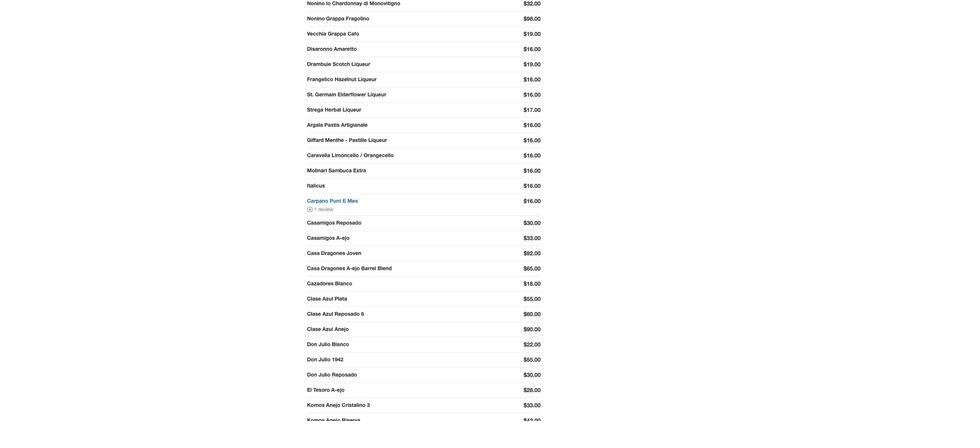 Task type: vqa. For each thing, say whether or not it's contained in the screenshot.
Barrel
yes



Task type: locate. For each thing, give the bounding box(es) containing it.
azul up don julio blanco
[[323, 326, 333, 332]]

clase for $90.00
[[307, 326, 321, 332]]

reposado
[[336, 220, 362, 226], [335, 311, 360, 317], [332, 372, 357, 378]]

6 $16.00 from the top
[[524, 152, 541, 159]]

grappa for $98.00
[[326, 15, 345, 22]]

grappa
[[326, 15, 345, 22], [328, 31, 346, 37]]

2 julio from the top
[[319, 357, 331, 363]]

dragones for $92.00
[[321, 250, 345, 256]]

1 vertical spatial azul
[[323, 311, 333, 317]]

cristalino
[[342, 402, 366, 408]]

nonino up vecchia
[[307, 15, 325, 22]]

julio for $30.00
[[319, 372, 331, 378]]

$16.00
[[524, 46, 541, 52], [524, 76, 541, 83], [524, 91, 541, 98], [524, 122, 541, 128], [524, 137, 541, 144], [524, 152, 541, 159], [524, 167, 541, 174], [524, 183, 541, 189], [524, 198, 541, 204]]

reposado left 6
[[335, 311, 360, 317]]

1 vertical spatial casamigos
[[307, 235, 335, 241]]

2 vertical spatial don
[[307, 372, 317, 378]]

-
[[345, 137, 348, 143]]

ejo up komos anejo cristalino 3
[[337, 387, 345, 393]]

$30.00 up the $28.00
[[524, 372, 541, 378]]

liqueur for $16.00
[[358, 76, 377, 82]]

nonino for $32.00
[[307, 0, 325, 6]]

menthe
[[325, 137, 344, 143]]

2 $33.00 from the top
[[524, 402, 541, 409]]

a- down "casamigos reposado" on the left bottom of page
[[336, 235, 342, 241]]

nonino for $98.00
[[307, 15, 325, 22]]

clase up don julio blanco
[[307, 326, 321, 332]]

2 don from the top
[[307, 357, 317, 363]]

clase for $55.00
[[307, 296, 321, 302]]

julio for $55.00
[[319, 357, 331, 363]]

1 $16.00 from the top
[[524, 46, 541, 52]]

8 $16.00 from the top
[[524, 183, 541, 189]]

$18.00
[[524, 280, 541, 287]]

italicus
[[307, 183, 325, 189]]

1 vertical spatial reposado
[[335, 311, 360, 317]]

a- for $28.00
[[331, 387, 337, 393]]

chardonnay
[[332, 0, 362, 6]]

0 vertical spatial $19.00
[[524, 31, 541, 37]]

casamigos a-ejo
[[307, 235, 350, 241]]

el tesoro a-ejo
[[307, 387, 345, 393]]

1 vertical spatial grappa
[[328, 31, 346, 37]]

sambuca
[[329, 167, 352, 174]]

/
[[360, 152, 362, 158]]

1 vertical spatial $55.00
[[524, 357, 541, 363]]

clase down cazadores
[[307, 296, 321, 302]]

0 vertical spatial don
[[307, 341, 317, 348]]

nonino
[[307, 0, 325, 6], [307, 15, 325, 22]]

casa dragones joven
[[307, 250, 362, 256]]

0 vertical spatial azul
[[323, 296, 333, 302]]

$33.00 up $92.00
[[524, 235, 541, 242]]

extra
[[353, 167, 366, 174]]

1 $30.00 from the top
[[524, 220, 541, 226]]

ejo left barrel
[[352, 265, 360, 272]]

1 vertical spatial ejo
[[352, 265, 360, 272]]

$33.00 down the $28.00
[[524, 402, 541, 409]]

1 vertical spatial $19.00
[[524, 61, 541, 68]]

1 vertical spatial blanco
[[332, 341, 349, 348]]

carpano
[[307, 198, 328, 204]]

2 nonino from the top
[[307, 15, 325, 22]]

grappa up vecchia grappa cafo
[[326, 15, 345, 22]]

2 $19.00 from the top
[[524, 61, 541, 68]]

monovitigno
[[370, 0, 400, 6]]

1 nonino from the top
[[307, 0, 325, 6]]

$19.00 for liqueur
[[524, 61, 541, 68]]

strega herbal liqueur
[[307, 107, 361, 113]]

$33.00 for komos anejo cristalino 3
[[524, 402, 541, 409]]

liqueur for $17.00
[[343, 107, 361, 113]]

julio
[[319, 341, 331, 348], [319, 357, 331, 363], [319, 372, 331, 378]]

$33.00
[[524, 235, 541, 242], [524, 402, 541, 409]]

azul
[[323, 296, 333, 302], [323, 311, 333, 317], [323, 326, 333, 332]]

1 $55.00 from the top
[[524, 296, 541, 302]]

st.
[[307, 91, 314, 98]]

joven
[[347, 250, 362, 256]]

komos
[[307, 402, 325, 408]]

ejo up joven
[[342, 235, 350, 241]]

a- right tesoro
[[331, 387, 337, 393]]

2 azul from the top
[[323, 311, 333, 317]]

0 vertical spatial grappa
[[326, 15, 345, 22]]

julio down don julio 1942
[[319, 372, 331, 378]]

disaronno
[[307, 46, 333, 52]]

frangelico hazelnut liqueur
[[307, 76, 377, 82]]

casa down casamigos a-ejo
[[307, 250, 320, 256]]

scotch
[[333, 61, 350, 67]]

7 $16.00 from the top
[[524, 167, 541, 174]]

don
[[307, 341, 317, 348], [307, 357, 317, 363], [307, 372, 317, 378]]

artigianale
[[341, 122, 368, 128]]

liqueur
[[352, 61, 370, 67], [358, 76, 377, 82], [368, 91, 386, 98], [343, 107, 361, 113], [368, 137, 387, 143]]

3 clase from the top
[[307, 326, 321, 332]]

4 $16.00 from the top
[[524, 122, 541, 128]]

0 vertical spatial nonino
[[307, 0, 325, 6]]

a- down joven
[[347, 265, 352, 272]]

giffard
[[307, 137, 324, 143]]

1 vertical spatial don
[[307, 357, 317, 363]]

drambuie scotch liqueur
[[307, 61, 370, 67]]

$16.00 for /
[[524, 152, 541, 159]]

0 vertical spatial clase
[[307, 296, 321, 302]]

2 clase from the top
[[307, 311, 321, 317]]

0 vertical spatial $33.00
[[524, 235, 541, 242]]

liqueur up orangecello
[[368, 137, 387, 143]]

9 $16.00 from the top
[[524, 198, 541, 204]]

azul left plata
[[323, 296, 333, 302]]

2 dragones from the top
[[321, 265, 345, 272]]

clase down clase azul plata
[[307, 311, 321, 317]]

$16.00 for liqueur
[[524, 76, 541, 83]]

dragones down casa dragones joven
[[321, 265, 345, 272]]

casamigos down 1 review link
[[307, 220, 335, 226]]

$30.00 for casamigos reposado
[[524, 220, 541, 226]]

0 vertical spatial a-
[[336, 235, 342, 241]]

clase azul plata
[[307, 296, 347, 302]]

2 casa from the top
[[307, 265, 320, 272]]

3 azul from the top
[[323, 326, 333, 332]]

2 $30.00 from the top
[[524, 372, 541, 378]]

nonino left lo
[[307, 0, 325, 6]]

0 vertical spatial $55.00
[[524, 296, 541, 302]]

$98.00
[[524, 15, 541, 22]]

0 vertical spatial $30.00
[[524, 220, 541, 226]]

a-
[[336, 235, 342, 241], [347, 265, 352, 272], [331, 387, 337, 393]]

argala
[[307, 122, 323, 128]]

casa for $65.00
[[307, 265, 320, 272]]

2 vertical spatial a-
[[331, 387, 337, 393]]

mes
[[348, 198, 358, 204]]

0 vertical spatial casa
[[307, 250, 320, 256]]

1 vertical spatial julio
[[319, 357, 331, 363]]

tesoro
[[313, 387, 330, 393]]

3 julio from the top
[[319, 372, 331, 378]]

1 vertical spatial $33.00
[[524, 402, 541, 409]]

1 vertical spatial nonino
[[307, 15, 325, 22]]

1 casa from the top
[[307, 250, 320, 256]]

germain
[[315, 91, 336, 98]]

0 vertical spatial casamigos
[[307, 220, 335, 226]]

carpano punt e mes
[[307, 198, 358, 204]]

reposado for $60.00
[[335, 311, 360, 317]]

1 dragones from the top
[[321, 250, 345, 256]]

0 vertical spatial dragones
[[321, 250, 345, 256]]

3 don from the top
[[307, 372, 317, 378]]

$55.00 up $60.00
[[524, 296, 541, 302]]

casamigos
[[307, 220, 335, 226], [307, 235, 335, 241]]

3 $16.00 from the top
[[524, 91, 541, 98]]

casamigos for $30.00
[[307, 220, 335, 226]]

don for $22.00
[[307, 341, 317, 348]]

clase
[[307, 296, 321, 302], [307, 311, 321, 317], [307, 326, 321, 332]]

1 vertical spatial clase
[[307, 311, 321, 317]]

orangecello
[[364, 152, 394, 158]]

$55.00 for 1942
[[524, 357, 541, 363]]

don up don julio 1942
[[307, 341, 317, 348]]

0 vertical spatial blanco
[[335, 280, 352, 287]]

2 $16.00 from the top
[[524, 76, 541, 83]]

e
[[343, 198, 346, 204]]

plata
[[335, 296, 347, 302]]

$30.00 up $92.00
[[524, 220, 541, 226]]

blanco up 1942
[[332, 341, 349, 348]]

1 don from the top
[[307, 341, 317, 348]]

casamigos up casa dragones joven
[[307, 235, 335, 241]]

1 julio from the top
[[319, 341, 331, 348]]

anejo down el tesoro a-ejo on the bottom left
[[326, 402, 340, 408]]

liqueur right elderflower
[[368, 91, 386, 98]]

julio up don julio 1942
[[319, 341, 331, 348]]

$16.00 for -
[[524, 137, 541, 144]]

liqueur down elderflower
[[343, 107, 361, 113]]

2 vertical spatial reposado
[[332, 372, 357, 378]]

blanco
[[335, 280, 352, 287], [332, 341, 349, 348]]

don up el
[[307, 372, 317, 378]]

1 $19.00 from the top
[[524, 31, 541, 37]]

2 casamigos from the top
[[307, 235, 335, 241]]

giffard menthe - pastille liqueur
[[307, 137, 387, 143]]

1 clase from the top
[[307, 296, 321, 302]]

argala pastis artigianale
[[307, 122, 368, 128]]

1 vertical spatial a-
[[347, 265, 352, 272]]

1 vertical spatial $30.00
[[524, 372, 541, 378]]

casa up cazadores
[[307, 265, 320, 272]]

2 vertical spatial clase
[[307, 326, 321, 332]]

2 vertical spatial ejo
[[337, 387, 345, 393]]

$19.00 for cafo
[[524, 31, 541, 37]]

1 vertical spatial anejo
[[326, 402, 340, 408]]

2 vertical spatial azul
[[323, 326, 333, 332]]

blanco up plata
[[335, 280, 352, 287]]

punt
[[330, 198, 341, 204]]

don down don julio blanco
[[307, 357, 317, 363]]

1 casamigos from the top
[[307, 220, 335, 226]]

el
[[307, 387, 312, 393]]

anejo down clase azul reposado 6
[[335, 326, 349, 332]]

liqueur for $19.00
[[352, 61, 370, 67]]

$33.00 for casamigos a-ejo
[[524, 235, 541, 242]]

1 azul from the top
[[323, 296, 333, 302]]

5 $16.00 from the top
[[524, 137, 541, 144]]

dragones down casamigos a-ejo
[[321, 250, 345, 256]]

$30.00
[[524, 220, 541, 226], [524, 372, 541, 378]]

1 vertical spatial casa
[[307, 265, 320, 272]]

liqueur up elderflower
[[358, 76, 377, 82]]

julio left 1942
[[319, 357, 331, 363]]

anejo
[[335, 326, 349, 332], [326, 402, 340, 408]]

1 $33.00 from the top
[[524, 235, 541, 242]]

azul up clase azul anejo on the bottom left of the page
[[323, 311, 333, 317]]

reposado down 'mes'
[[336, 220, 362, 226]]

$92.00
[[524, 250, 541, 257]]

reposado down 1942
[[332, 372, 357, 378]]

grappa down nonino grappa fragolino at the top of page
[[328, 31, 346, 37]]

1 vertical spatial dragones
[[321, 265, 345, 272]]

fragolino
[[346, 15, 369, 22]]

0 vertical spatial julio
[[319, 341, 331, 348]]

nonino lo chardonnay di monovitigno
[[307, 0, 400, 6]]

2 vertical spatial julio
[[319, 372, 331, 378]]

ejo
[[342, 235, 350, 241], [352, 265, 360, 272], [337, 387, 345, 393]]

$22.00
[[524, 341, 541, 348]]

liqueur right scotch at the left top
[[352, 61, 370, 67]]

$19.00
[[524, 31, 541, 37], [524, 61, 541, 68]]

2 $55.00 from the top
[[524, 357, 541, 363]]

$55.00 down $22.00
[[524, 357, 541, 363]]



Task type: describe. For each thing, give the bounding box(es) containing it.
$30.00 for don julio reposado
[[524, 372, 541, 378]]

blend
[[378, 265, 392, 272]]

disaronno amaretto
[[307, 46, 357, 52]]

lo
[[326, 0, 331, 6]]

$16.00 for artigianale
[[524, 122, 541, 128]]

grappa for $19.00
[[328, 31, 346, 37]]

clase azul anejo
[[307, 326, 349, 332]]

$16.00 for elderflower
[[524, 91, 541, 98]]

frangelico
[[307, 76, 333, 82]]

hazelnut
[[335, 76, 357, 82]]

clase for $60.00
[[307, 311, 321, 317]]

0 vertical spatial ejo
[[342, 235, 350, 241]]

carpano punt e mes link
[[307, 198, 358, 204]]

molinari sambuca extra
[[307, 167, 366, 174]]

amaretto
[[334, 46, 357, 52]]

cazadores blanco
[[307, 280, 352, 287]]

azul for $60.00
[[323, 311, 333, 317]]

cafo
[[348, 31, 359, 37]]

cazadores
[[307, 280, 334, 287]]

pastille
[[349, 137, 367, 143]]

0 vertical spatial anejo
[[335, 326, 349, 332]]

casamigos reposado
[[307, 220, 362, 226]]

don julio 1942
[[307, 357, 344, 363]]

$60.00
[[524, 311, 541, 318]]

3
[[367, 402, 370, 408]]

don julio reposado
[[307, 372, 357, 378]]

casamigos for $33.00
[[307, 235, 335, 241]]

st. germain elderflower liqueur
[[307, 91, 386, 98]]

$28.00
[[524, 387, 541, 394]]

$16.00 for extra
[[524, 167, 541, 174]]

reposado for $30.00
[[332, 372, 357, 378]]

nonino grappa fragolino
[[307, 15, 369, 22]]

casa for $92.00
[[307, 250, 320, 256]]

clase azul reposado 6
[[307, 311, 364, 317]]

azul for $55.00
[[323, 296, 333, 302]]

review
[[319, 207, 333, 213]]

herbal
[[325, 107, 341, 113]]

$90.00
[[524, 326, 541, 333]]

azul for $90.00
[[323, 326, 333, 332]]

ejo for $28.00
[[337, 387, 345, 393]]

don julio blanco
[[307, 341, 349, 348]]

$32.00
[[524, 0, 541, 7]]

pastis
[[325, 122, 340, 128]]

$55.00 for plata
[[524, 296, 541, 302]]

1942
[[332, 357, 344, 363]]

drambuie
[[307, 61, 331, 67]]

limoncello
[[332, 152, 359, 158]]

caravella
[[307, 152, 330, 158]]

komos anejo cristalino 3
[[307, 402, 370, 408]]

julio for $22.00
[[319, 341, 331, 348]]

6
[[361, 311, 364, 317]]

caravella limoncello / orangecello
[[307, 152, 394, 158]]

a- for $65.00
[[347, 265, 352, 272]]

1 review link
[[307, 207, 333, 213]]

barrel
[[361, 265, 376, 272]]

vecchia
[[307, 31, 327, 37]]

di
[[364, 0, 368, 6]]

don for $55.00
[[307, 357, 317, 363]]

elderflower
[[338, 91, 366, 98]]

$17.00
[[524, 107, 541, 113]]

ejo for $65.00
[[352, 265, 360, 272]]

strega
[[307, 107, 323, 113]]

casa dragones a-ejo barrel blend
[[307, 265, 392, 272]]

don for $30.00
[[307, 372, 317, 378]]

$65.00
[[524, 265, 541, 272]]

vecchia grappa cafo
[[307, 31, 359, 37]]

0 vertical spatial reposado
[[336, 220, 362, 226]]

1
[[314, 207, 317, 213]]

1 review
[[314, 207, 333, 213]]

dragones for $65.00
[[321, 265, 345, 272]]

molinari
[[307, 167, 327, 174]]



